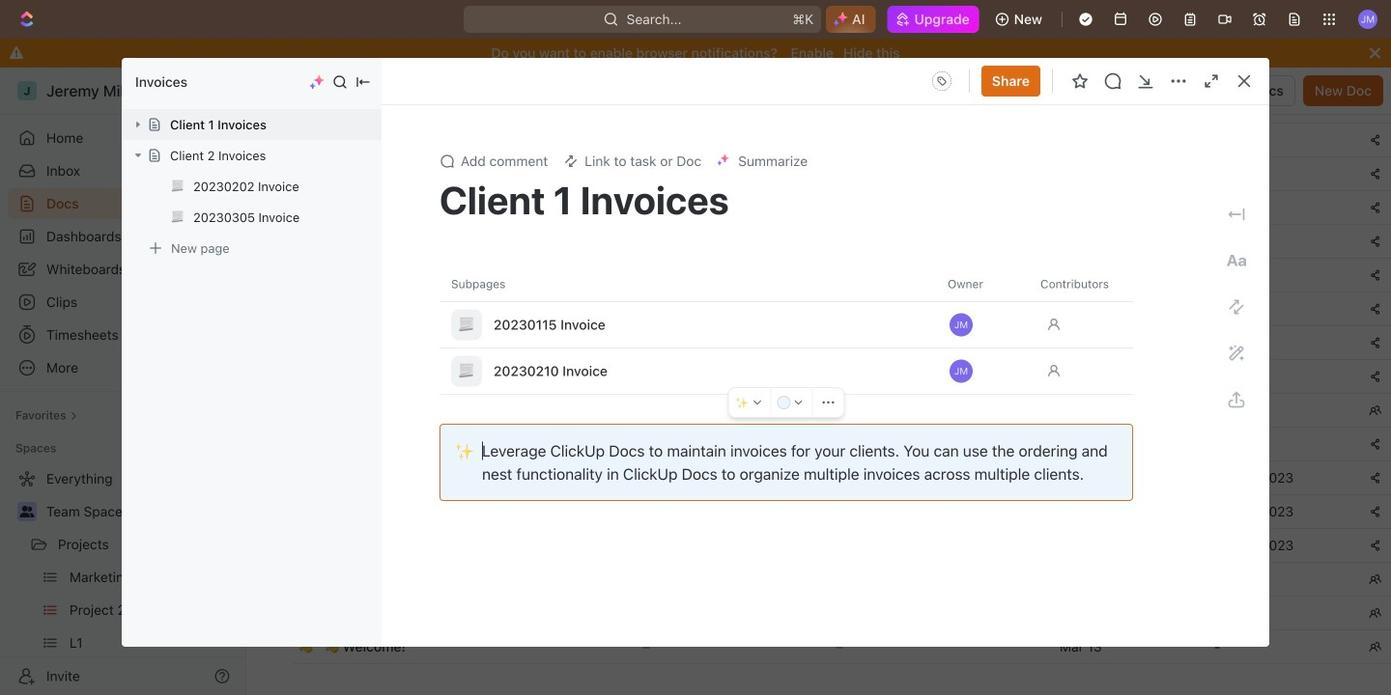 Task type: vqa. For each thing, say whether or not it's contained in the screenshot.
Dropdown menu image
yes



Task type: locate. For each thing, give the bounding box(es) containing it.
tree
[[8, 464, 238, 696]]

row
[[272, 89, 1391, 124], [272, 123, 1391, 158], [272, 157, 1391, 191], [272, 190, 1391, 225], [293, 224, 1391, 259], [293, 258, 1391, 293], [293, 292, 1391, 327], [293, 326, 1391, 360], [293, 359, 1391, 394], [293, 393, 1391, 428], [293, 427, 1391, 462], [293, 461, 1391, 496], [293, 495, 1391, 530], [293, 529, 1391, 563], [293, 562, 1391, 597], [293, 596, 1391, 631], [272, 630, 1391, 665]]

business time image
[[644, 203, 656, 213]]

blue image
[[777, 396, 791, 410]]

cell
[[272, 90, 293, 123], [631, 90, 824, 123], [1048, 90, 1203, 123], [1203, 90, 1358, 123], [1358, 90, 1391, 123], [272, 124, 293, 157], [1203, 124, 1358, 157], [272, 158, 293, 190], [1203, 158, 1358, 190], [272, 191, 293, 224], [631, 360, 824, 393], [1203, 428, 1358, 461], [1203, 563, 1358, 596], [1203, 597, 1358, 630], [272, 631, 293, 664]]

table
[[272, 25, 1391, 665]]

dropdown menu image
[[926, 66, 957, 97]]



Task type: describe. For each thing, give the bounding box(es) containing it.
sidebar navigation
[[0, 68, 246, 696]]

tree inside sidebar navigation
[[8, 464, 238, 696]]

user group image
[[20, 506, 34, 518]]



